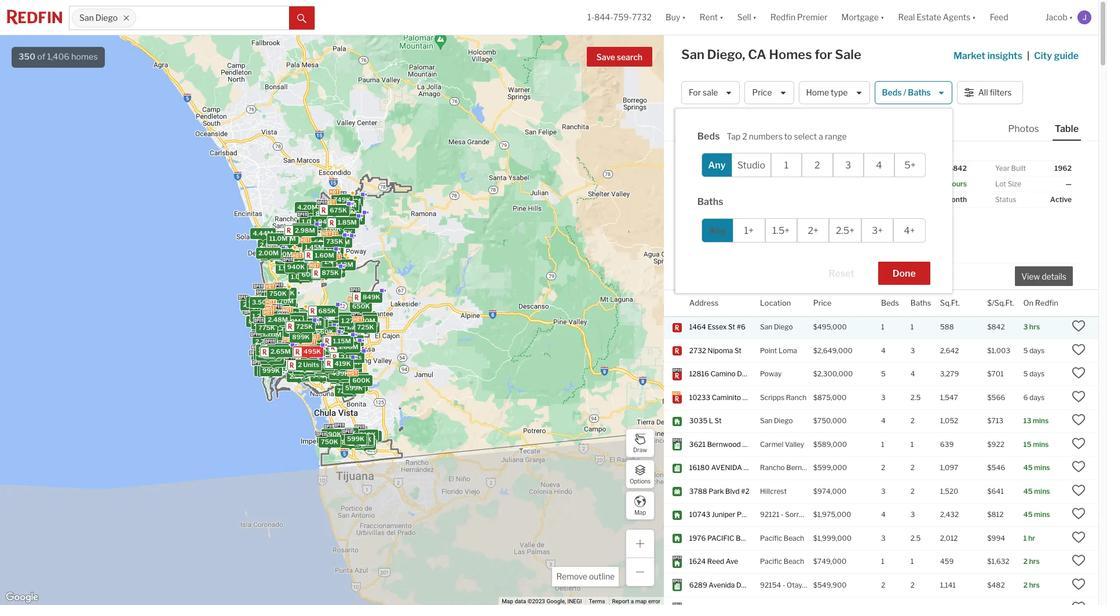 Task type: locate. For each thing, give the bounding box(es) containing it.
1 vertical spatial 850k
[[322, 346, 339, 354]]

2 2.5 from the top
[[911, 534, 921, 543]]

0 vertical spatial diego
[[96, 13, 118, 23]]

1 horizontal spatial 550k
[[362, 432, 379, 440]]

1 hrs from the top
[[1030, 323, 1040, 332]]

5.65m
[[324, 345, 344, 353]]

diego down scripps ranch
[[774, 417, 793, 426]]

1 horizontal spatial on
[[1024, 298, 1034, 307]]

0 vertical spatial 939k
[[330, 342, 348, 350]]

1 vertical spatial map
[[502, 599, 513, 605]]

▾ for sell ▾
[[753, 12, 757, 22]]

0 horizontal spatial 490k
[[296, 365, 314, 373]]

1,406
[[47, 52, 69, 62]]

575k right 545k
[[355, 436, 372, 444]]

425k
[[315, 330, 333, 338], [329, 361, 346, 369]]

map inside map button
[[635, 509, 646, 516]]

1.60m down 2.98m
[[309, 238, 329, 246]]

1 2.5 from the top
[[911, 393, 921, 402]]

649k
[[297, 367, 315, 376]]

3 hours
[[942, 180, 967, 188]]

45 right $641
[[1024, 487, 1033, 496]]

save search
[[597, 52, 643, 62]]

3 hrs from the top
[[1030, 581, 1040, 590]]

1 vertical spatial 480k
[[292, 361, 310, 370]]

1 vertical spatial st
[[735, 346, 742, 355]]

550k down 669k in the bottom of the page
[[334, 364, 351, 372]]

3 45 from the top
[[1024, 511, 1033, 519]]

997k
[[284, 314, 302, 322]]

1.75m
[[256, 312, 275, 320]]

2 vertical spatial 1.15m
[[304, 347, 322, 355]]

beds inside button
[[882, 88, 902, 98]]

0 vertical spatial 850k
[[331, 206, 348, 214]]

1,052
[[940, 417, 959, 426]]

2 5 days from the top
[[1024, 370, 1045, 379]]

beds for beds button
[[881, 298, 899, 307]]

hrs down hr
[[1030, 558, 1040, 566]]

nipoma
[[708, 346, 733, 355]]

favorite this home image
[[1072, 320, 1086, 333], [1072, 413, 1086, 427], [1072, 437, 1086, 451], [1072, 507, 1086, 521], [1072, 554, 1086, 568], [1072, 601, 1086, 606]]

done
[[893, 268, 916, 279]]

2+ radio
[[797, 218, 830, 243]]

0 vertical spatial 485k
[[294, 366, 312, 374]]

4 down beds button
[[881, 346, 886, 355]]

st for nipoma
[[735, 346, 742, 355]]

st for essex
[[729, 323, 736, 332]]

on redfin down view details
[[1024, 298, 1059, 307]]

2
[[743, 132, 748, 142], [815, 160, 820, 171], [264, 346, 268, 354], [341, 353, 345, 362], [298, 361, 302, 369], [291, 361, 295, 369], [294, 366, 298, 374], [295, 367, 299, 375], [911, 417, 915, 426], [881, 464, 886, 473], [911, 464, 915, 473], [911, 487, 915, 496], [1024, 558, 1028, 566], [881, 581, 886, 590], [911, 581, 915, 590], [1024, 581, 1028, 590]]

Any checkbox
[[702, 153, 733, 177]]

$842
[[949, 164, 967, 173], [988, 323, 1005, 332]]

620k
[[287, 313, 305, 322], [308, 339, 326, 348]]

—
[[1066, 180, 1072, 188]]

869k down 330k
[[326, 358, 343, 366]]

1 vertical spatial 475k
[[310, 346, 328, 354]]

1 ▾ from the left
[[682, 12, 686, 22]]

2 vertical spatial redfin
[[1036, 298, 1059, 307]]

2 vertical spatial beds
[[881, 298, 899, 307]]

1 vertical spatial 588
[[940, 323, 954, 332]]

mins right 13
[[1033, 417, 1049, 426]]

days right the 6 at the bottom
[[1030, 393, 1045, 402]]

a left map
[[631, 599, 634, 605]]

favorite this home image for $566
[[1072, 390, 1086, 404]]

on up 3 hrs
[[1024, 298, 1034, 307]]

san up point
[[760, 323, 773, 332]]

real estate agents ▾
[[899, 12, 976, 22]]

favorite this home image for 15 mins
[[1072, 437, 1086, 451]]

for sale button
[[682, 81, 740, 104]]

765k
[[339, 429, 356, 437]]

- for 92121
[[781, 511, 784, 519]]

10743 juniper park
[[690, 511, 752, 519]]

1.13m down 1.31m
[[335, 261, 353, 269]]

1 horizontal spatial 620k
[[308, 339, 326, 348]]

925k down 695k
[[336, 229, 353, 237]]

2 45 mins from the top
[[1024, 487, 1050, 496]]

baths
[[908, 88, 931, 98], [698, 196, 724, 207], [911, 298, 932, 307]]

1 vertical spatial 620k
[[308, 339, 326, 348]]

45 mins up hr
[[1024, 511, 1050, 519]]

done button
[[878, 262, 931, 285]]

5.09m
[[247, 298, 268, 306]]

1 horizontal spatial on redfin
[[1024, 298, 1059, 307]]

st right essex
[[729, 323, 736, 332]]

1976 pacific beach dr link
[[690, 534, 769, 544]]

mins for $812
[[1035, 511, 1050, 519]]

jacob
[[1046, 12, 1068, 22]]

- right 92121
[[781, 511, 784, 519]]

10743
[[690, 511, 711, 519]]

845k down 765k on the bottom left of the page
[[342, 439, 359, 447]]

ave
[[726, 558, 738, 566]]

days down 3 hrs
[[1030, 346, 1045, 355]]

2 pacific beach from the top
[[760, 558, 805, 566]]

0 horizontal spatial 575k
[[290, 338, 307, 346]]

mins down 15 mins
[[1035, 464, 1050, 473]]

remove san diego image
[[123, 14, 130, 21]]

st right nipoma
[[735, 346, 742, 355]]

1 horizontal spatial 899k
[[292, 333, 310, 341]]

$974,000
[[814, 487, 847, 496]]

2 vertical spatial baths
[[911, 298, 932, 307]]

1 vertical spatial baths
[[698, 196, 724, 207]]

1 vertical spatial 5.50m
[[258, 290, 278, 298]]

6289 avenida de las vistas #6
[[690, 581, 791, 590]]

favorite this home image for $1,003
[[1072, 343, 1086, 357]]

dialog
[[676, 109, 953, 293]]

/
[[904, 88, 907, 98]]

940k
[[287, 263, 305, 271], [359, 323, 377, 331]]

1 vertical spatial #6
[[782, 581, 791, 590]]

0 horizontal spatial 620k
[[287, 313, 305, 322]]

park inside 'link'
[[737, 511, 752, 519]]

2 vertical spatial 45 mins
[[1024, 511, 1050, 519]]

▾ right rent
[[720, 12, 724, 22]]

loma
[[779, 346, 797, 355]]

3+ radio
[[862, 218, 894, 243]]

2 2 hrs from the top
[[1024, 581, 1040, 590]]

2 ▾ from the left
[[720, 12, 724, 22]]

1 favorite this home image from the top
[[1072, 320, 1086, 333]]

studio
[[738, 160, 766, 171]]

1 vertical spatial on redfin
[[1024, 298, 1059, 307]]

map left 'data'
[[502, 599, 513, 605]]

4 right $1,975,000
[[881, 511, 886, 519]]

beds left baths button
[[881, 298, 899, 307]]

2 vertical spatial diego
[[774, 417, 793, 426]]

$/sq. ft.
[[891, 164, 917, 173]]

697k
[[272, 291, 289, 299]]

pacific right beach
[[760, 534, 782, 543]]

0 vertical spatial baths
[[908, 88, 931, 98]]

park right juniper
[[737, 511, 752, 519]]

1 down tap 2 numbers to select a range
[[785, 160, 789, 171]]

0 vertical spatial 45
[[1024, 464, 1033, 473]]

favorite this home image
[[890, 269, 904, 283], [1072, 343, 1086, 357], [1072, 366, 1086, 380], [1072, 390, 1086, 404], [1072, 460, 1086, 474], [1072, 484, 1086, 498], [1072, 531, 1086, 545], [1072, 578, 1086, 592]]

3 45 mins from the top
[[1024, 511, 1050, 519]]

464k
[[298, 367, 315, 375]]

favorite this home image for $482
[[1072, 578, 1086, 592]]

0 vertical spatial 1.15m
[[280, 311, 298, 319]]

2 hrs right '$482'
[[1024, 581, 1040, 590]]

vistas
[[760, 581, 780, 590]]

x-out this home image
[[913, 269, 927, 283]]

active
[[1051, 195, 1072, 204]]

1 vertical spatial 995k
[[312, 372, 330, 380]]

2,432
[[940, 511, 959, 519]]

3.35m down '3.70m'
[[260, 367, 280, 375]]

0 vertical spatial 845k
[[305, 320, 323, 328]]

1 5 days from the top
[[1024, 346, 1045, 355]]

6289
[[690, 581, 708, 590]]

45
[[1024, 464, 1033, 473], [1024, 487, 1033, 496], [1024, 511, 1033, 519]]

3.45m
[[255, 303, 276, 311]]

0 horizontal spatial 940k
[[287, 263, 305, 271]]

1 vertical spatial 45 mins
[[1024, 487, 1050, 496]]

0 vertical spatial 995k
[[329, 341, 346, 349]]

#6 right essex
[[737, 323, 746, 332]]

1 vertical spatial hrs
[[1030, 558, 1040, 566]]

0 vertical spatial any
[[708, 160, 726, 171]]

price button down san diego, ca homes for sale
[[745, 81, 794, 104]]

1 vertical spatial option group
[[702, 218, 926, 243]]

remove
[[557, 572, 588, 582]]

2 units
[[264, 346, 285, 354], [341, 353, 362, 362], [298, 361, 319, 369], [291, 361, 312, 369], [294, 366, 315, 374], [295, 367, 317, 375]]

any for studio
[[708, 160, 726, 171]]

13
[[1024, 417, 1032, 426]]

3.30m down 2.95m
[[280, 237, 300, 246]]

45 for $812
[[1024, 511, 1033, 519]]

395k
[[289, 312, 307, 320], [320, 437, 337, 445]]

290k
[[324, 359, 341, 367]]

5 days
[[1024, 346, 1045, 355], [1024, 370, 1045, 379]]

options
[[630, 478, 651, 485]]

scripps ranch
[[760, 393, 807, 402]]

940k down the 325k
[[287, 263, 305, 271]]

mins for $922
[[1033, 440, 1049, 449]]

#6
[[737, 323, 746, 332], [782, 581, 791, 590]]

map for map
[[635, 509, 646, 516]]

735k down 996k
[[326, 238, 343, 246]]

45 for $546
[[1024, 464, 1033, 473]]

any for 1+
[[709, 225, 727, 236]]

1.79m
[[326, 261, 345, 269], [290, 343, 308, 352]]

baths up any radio
[[698, 196, 724, 207]]

469k
[[286, 338, 303, 347]]

mins for $713
[[1033, 417, 1049, 426]]

price button up $495,000
[[814, 290, 832, 316]]

550k right 770k
[[362, 432, 379, 440]]

2 pacific from the top
[[760, 558, 782, 566]]

2 hrs down hr
[[1024, 558, 1040, 566]]

2.79m
[[300, 343, 320, 351]]

2 inside option
[[815, 160, 820, 171]]

320k
[[303, 348, 320, 356]]

diego for 3035 l st
[[774, 417, 793, 426]]

days up the 6 days
[[1030, 370, 1045, 379]]

0 vertical spatial 3.30m
[[280, 237, 300, 246]]

poway
[[760, 370, 782, 379]]

2 vertical spatial san diego
[[760, 417, 793, 426]]

1 horizontal spatial 4.00m
[[285, 348, 306, 356]]

▾ right "agents"
[[973, 12, 976, 22]]

869k right 555k
[[323, 265, 341, 273]]

2 favorite this home image from the top
[[1072, 413, 1086, 427]]

1 vertical spatial beach
[[784, 558, 805, 566]]

hrs right '$482'
[[1030, 581, 1040, 590]]

4 left 3,279
[[911, 370, 915, 379]]

0 vertical spatial 1.13m
[[335, 261, 353, 269]]

3 ▾ from the left
[[753, 12, 757, 22]]

4+ radio
[[894, 218, 926, 243]]

5 for 3,279
[[1024, 370, 1028, 379]]

1.90m
[[267, 293, 287, 301], [255, 331, 274, 339], [326, 334, 346, 342]]

lot
[[996, 180, 1007, 188]]

620k up 299k
[[308, 339, 326, 348]]

1 vertical spatial 45
[[1024, 487, 1033, 496]]

1.60m down 625k
[[315, 251, 334, 259]]

1976 pacific beach dr
[[690, 534, 769, 543]]

1 pacific beach from the top
[[760, 534, 805, 543]]

425k up 1.99m
[[315, 330, 333, 338]]

1 horizontal spatial park
[[737, 511, 752, 519]]

45 mins down 15 mins
[[1024, 464, 1050, 473]]

1-844-759-7732 link
[[588, 12, 652, 22]]

1 2 hrs from the top
[[1024, 558, 1040, 566]]

tap 2 numbers to select a range
[[727, 132, 847, 142]]

1 45 mins from the top
[[1024, 464, 1050, 473]]

1 vertical spatial 849k
[[363, 293, 380, 301]]

3 inside checkbox
[[846, 160, 852, 171]]

2.5 for 1,547
[[911, 393, 921, 402]]

san diego for 3035 l st
[[760, 417, 793, 426]]

favorite this home image for 45 mins
[[1072, 507, 1086, 521]]

favorite this home image for 13 mins
[[1072, 413, 1086, 427]]

960k down 479k
[[333, 374, 350, 383]]

2.10m
[[290, 362, 309, 370]]

930k
[[293, 366, 310, 374]]

4 favorite this home image from the top
[[1072, 507, 1086, 521]]

330k
[[326, 348, 344, 356]]

10743 juniper park link
[[690, 511, 752, 520]]

949k
[[312, 325, 330, 334], [303, 326, 320, 334], [311, 360, 328, 369]]

0 vertical spatial san diego
[[79, 13, 118, 23]]

price down ca
[[753, 88, 772, 98]]

on inside button
[[1024, 298, 1034, 307]]

0 horizontal spatial 3 units
[[265, 344, 286, 352]]

570k
[[294, 349, 311, 357]]

baths right /
[[908, 88, 931, 98]]

899k up 1.98m
[[264, 249, 282, 257]]

425k down 669k in the bottom of the page
[[329, 361, 346, 369]]

1 pacific from the top
[[760, 534, 782, 543]]

2 hrs for $482
[[1024, 581, 1040, 590]]

diego for 1464 essex st #6
[[774, 323, 793, 332]]

400k up 660k
[[308, 318, 326, 326]]

1 vertical spatial redfin
[[902, 180, 923, 188]]

675k
[[330, 206, 347, 214], [291, 362, 308, 370], [357, 440, 374, 448]]

4 inside checkbox
[[876, 160, 883, 171]]

2.5 left 2,012
[[911, 534, 921, 543]]

0 vertical spatial 1.09m
[[302, 218, 321, 226]]

0 horizontal spatial 845k
[[305, 320, 323, 328]]

0 horizontal spatial 485k
[[294, 366, 312, 374]]

4 right $750,000
[[881, 417, 886, 426]]

mins right $641
[[1035, 487, 1050, 496]]

575k up 740k
[[290, 338, 307, 346]]

1.13m right the 685k
[[338, 314, 356, 322]]

5+ checkbox
[[895, 153, 926, 177]]

0 horizontal spatial #6
[[737, 323, 746, 332]]

3 days from the top
[[1030, 393, 1045, 402]]

450k
[[295, 367, 313, 375]]

1 checkbox
[[771, 153, 802, 177]]

4 ▾ from the left
[[881, 12, 885, 22]]

redfin down 'ft.'
[[902, 180, 923, 188]]

hrs for $482
[[1030, 581, 1040, 590]]

san diego, ca homes for sale
[[682, 47, 862, 62]]

0 vertical spatial 735k
[[326, 238, 343, 246]]

445k
[[295, 320, 313, 328], [317, 328, 335, 336]]

year built
[[996, 164, 1027, 173]]

0 horizontal spatial 495k
[[265, 345, 282, 353]]

1 45 from the top
[[1024, 464, 1033, 473]]

1 horizontal spatial 845k
[[342, 439, 359, 447]]

$482
[[988, 581, 1005, 590]]

san diego for 1464 essex st #6
[[760, 323, 793, 332]]

park left blvd
[[709, 487, 724, 496]]

645k
[[285, 336, 303, 344]]

address
[[690, 298, 719, 307]]

a left range
[[819, 132, 824, 142]]

san up homes
[[79, 13, 94, 23]]

735k down 868k
[[343, 368, 360, 376]]

45 mins
[[1024, 464, 1050, 473], [1024, 487, 1050, 496], [1024, 511, 1050, 519]]

1 vertical spatial 899k
[[292, 333, 310, 341]]

3 favorite this home image from the top
[[1072, 437, 1086, 451]]

1,141
[[940, 581, 956, 590]]

beach
[[784, 534, 805, 543], [784, 558, 805, 566]]

350
[[19, 52, 35, 62]]

any inside radio
[[709, 225, 727, 236]]

2 beach from the top
[[784, 558, 805, 566]]

1.70m
[[275, 297, 294, 305], [262, 331, 281, 339], [306, 349, 325, 358], [270, 356, 289, 364]]

favorite button checkbox
[[859, 144, 879, 164]]

beach down sorrento
[[784, 534, 805, 543]]

pacific beach for $749,000
[[760, 558, 805, 566]]

0 horizontal spatial 1.79m
[[290, 343, 308, 352]]

1 vertical spatial any
[[709, 225, 727, 236]]

all filters button
[[957, 81, 1023, 104]]

san diego down scripps
[[760, 417, 793, 426]]

489k
[[298, 366, 315, 375]]

1 vertical spatial price button
[[814, 290, 832, 316]]

2 45 from the top
[[1024, 487, 1033, 496]]

walkthrough
[[698, 161, 746, 168]]

option group
[[702, 153, 926, 177], [702, 218, 926, 243]]

favorite this home image for $546
[[1072, 460, 1086, 474]]

12816 camino del valle link
[[690, 370, 765, 380]]

any
[[708, 160, 726, 171], [709, 225, 727, 236]]

0 vertical spatial 2.5
[[911, 393, 921, 402]]

1.30m
[[310, 351, 329, 359], [290, 362, 310, 371], [290, 363, 309, 371]]

any down by
[[708, 160, 726, 171]]

2 days from the top
[[1030, 370, 1045, 379]]

0 horizontal spatial 2.60m
[[295, 367, 316, 375]]

1 vertical spatial 3 units
[[294, 368, 315, 376]]

any inside checkbox
[[708, 160, 726, 171]]

0 horizontal spatial price button
[[745, 81, 794, 104]]

5 favorite this home image from the top
[[1072, 554, 1086, 568]]

- left otay
[[783, 581, 786, 590]]

1 horizontal spatial 675k
[[330, 206, 347, 214]]

1 vertical spatial 4.00m
[[254, 357, 275, 365]]

map down options
[[635, 509, 646, 516]]

favorite this home image for 2 hrs
[[1072, 554, 1086, 568]]

2 option group from the top
[[702, 218, 926, 243]]

diego left remove san diego image
[[96, 13, 118, 23]]

1.09m down 920k
[[291, 273, 310, 281]]

925k down 625k
[[308, 262, 326, 270]]

2 hrs for $1,632
[[1024, 558, 1040, 566]]

4 for $750,000
[[881, 417, 886, 426]]

0 vertical spatial 2.50m
[[302, 319, 322, 327]]

beach up otay
[[784, 558, 805, 566]]

395k up 350k
[[289, 312, 307, 320]]

redfin left premier
[[771, 12, 796, 22]]

2.00m
[[260, 241, 280, 249], [258, 249, 279, 257], [272, 250, 293, 258], [263, 324, 284, 332]]

favorite this home image for 3 hrs
[[1072, 320, 1086, 333]]

3
[[744, 148, 748, 155], [846, 160, 852, 171], [942, 180, 947, 188], [1024, 323, 1028, 332], [265, 344, 269, 352], [911, 346, 915, 355], [294, 368, 298, 376], [881, 393, 886, 402], [881, 487, 886, 496], [911, 511, 915, 519], [881, 534, 886, 543]]

620k up 350k
[[287, 313, 305, 322]]

$842 up hours
[[949, 164, 967, 173]]

0 vertical spatial redfin
[[771, 12, 796, 22]]

hr
[[1029, 534, 1036, 543]]

pacific beach down 92121
[[760, 534, 805, 543]]

Any radio
[[702, 218, 734, 243]]

1 left hr
[[1024, 534, 1027, 543]]

google image
[[3, 591, 41, 606]]

1 beach from the top
[[784, 534, 805, 543]]

1 days from the top
[[1030, 346, 1045, 355]]

0 vertical spatial beds
[[882, 88, 902, 98]]

0 vertical spatial a
[[819, 132, 824, 142]]

1 horizontal spatial redfin
[[902, 180, 923, 188]]

400k down 625k
[[303, 263, 321, 271]]

pacific for 1624 reed ave
[[760, 558, 782, 566]]

1 horizontal spatial 588
[[940, 323, 954, 332]]

$495,000
[[814, 323, 847, 332]]

None search field
[[136, 6, 289, 30]]

6 favorite this home image from the top
[[1072, 601, 1086, 606]]

$749,000
[[814, 558, 847, 566]]

- for 92154
[[783, 581, 786, 590]]

0 vertical spatial #6
[[737, 323, 746, 332]]

1 vertical spatial 5 days
[[1024, 370, 1045, 379]]

mins up hr
[[1035, 511, 1050, 519]]

2 vertical spatial 849k
[[304, 372, 322, 380]]

point loma
[[760, 346, 797, 355]]

1.60m up 1.88m
[[258, 346, 278, 354]]

user photo image
[[1078, 10, 1092, 24]]

san
[[79, 13, 94, 23], [682, 47, 705, 62], [760, 323, 773, 332], [760, 417, 773, 426]]

redfin down view details
[[1036, 298, 1059, 307]]

#6 right 92154
[[782, 581, 791, 590]]

0 horizontal spatial 675k
[[291, 362, 308, 370]]

3.35m up the 589k
[[276, 235, 296, 243]]

▾ right buy
[[682, 12, 686, 22]]

6 ▾ from the left
[[1070, 12, 1073, 22]]

2 hrs from the top
[[1030, 558, 1040, 566]]

479k
[[326, 362, 343, 370]]

5 ▾ from the left
[[973, 12, 976, 22]]



Task type: describe. For each thing, give the bounding box(es) containing it.
▾ for buy ▾
[[682, 12, 686, 22]]

1 vertical spatial 2.50m
[[256, 351, 277, 359]]

essex
[[708, 323, 727, 332]]

Studio checkbox
[[732, 153, 771, 177]]

3.88m
[[341, 197, 361, 205]]

10233
[[690, 393, 711, 402]]

1 vertical spatial 3.30m
[[278, 255, 298, 263]]

numbers
[[749, 132, 783, 142]]

1 vertical spatial 11.0m
[[257, 306, 276, 314]]

1.90m down 2.20m
[[255, 331, 274, 339]]

639k
[[270, 345, 287, 354]]

1 left "639"
[[911, 440, 914, 449]]

1 horizontal spatial 960k
[[333, 374, 350, 383]]

home type button
[[799, 81, 870, 104]]

504k
[[276, 327, 294, 335]]

favorite this home image for $994
[[1072, 531, 1086, 545]]

0 vertical spatial 1.03m
[[307, 211, 327, 219]]

1.27m
[[341, 317, 360, 325]]

0 vertical spatial 960k
[[264, 294, 281, 302]]

2 vertical spatial 1.03m
[[277, 310, 297, 318]]

1 horizontal spatial 395k
[[320, 437, 337, 445]]

1 right $749,000
[[881, 558, 885, 566]]

de
[[737, 581, 746, 590]]

dialog containing beds
[[676, 109, 953, 293]]

45 mins for $546
[[1024, 464, 1050, 473]]

615k
[[294, 361, 310, 369]]

0 vertical spatial 849k
[[309, 266, 327, 274]]

insights
[[988, 50, 1023, 61]]

price inside button
[[753, 88, 772, 98]]

of
[[37, 52, 45, 62]]

0 vertical spatial 3.35m
[[276, 235, 296, 243]]

1.60m up 810k on the bottom of the page
[[311, 339, 330, 347]]

1.5+ radio
[[765, 218, 797, 243]]

otay
[[787, 581, 803, 590]]

mins for $546
[[1035, 464, 1050, 473]]

0 vertical spatial on redfin
[[891, 180, 923, 188]]

baths inside beds / baths button
[[908, 88, 931, 98]]

1.94m
[[314, 218, 333, 226]]

remove outline
[[557, 572, 615, 582]]

map region
[[0, 15, 787, 606]]

0 horizontal spatial 480k
[[292, 361, 310, 370]]

pacific for 1976 pacific beach dr
[[760, 534, 782, 543]]

reset
[[829, 268, 855, 279]]

carmel
[[760, 440, 784, 449]]

jacob ▾
[[1046, 12, 1073, 22]]

1 left '459'
[[911, 558, 914, 566]]

1 horizontal spatial 500k
[[321, 239, 339, 247]]

$/sq.ft. button
[[988, 290, 1014, 316]]

favorite this home image for $701
[[1072, 366, 1086, 380]]

$812
[[988, 511, 1004, 519]]

beach for $1,999,000
[[784, 534, 805, 543]]

1 horizontal spatial 3 units
[[294, 368, 315, 376]]

0 horizontal spatial 445k
[[295, 320, 313, 328]]

2.90m
[[243, 302, 263, 310]]

6 days
[[1024, 393, 1045, 402]]

0 vertical spatial 475k
[[322, 325, 339, 333]]

sale
[[703, 88, 718, 98]]

days for $566
[[1030, 393, 1045, 402]]

buy ▾ button
[[659, 0, 693, 35]]

580k
[[287, 314, 305, 322]]

1 option group from the top
[[702, 153, 926, 177]]

1 horizontal spatial 485k
[[324, 430, 341, 438]]

premier
[[797, 12, 828, 22]]

submit search image
[[297, 14, 307, 23]]

0 vertical spatial 700k
[[342, 205, 360, 214]]

0 vertical spatial 650k
[[352, 303, 370, 311]]

16180 avenida venusto #38 link
[[690, 464, 792, 473]]

760k
[[301, 341, 318, 349]]

redfin
[[721, 148, 743, 155]]

0 vertical spatial 869k
[[323, 265, 341, 273]]

#6 inside 6289 avenida de las vistas #6 link
[[782, 581, 791, 590]]

hrs for $1,632
[[1030, 558, 1040, 566]]

select
[[794, 132, 817, 142]]

1 vertical spatial 2.60m
[[295, 367, 316, 375]]

1 vertical spatial 490k
[[324, 431, 342, 439]]

bath
[[837, 267, 852, 276]]

0 vertical spatial 1.79m
[[326, 261, 345, 269]]

0 vertical spatial 940k
[[287, 263, 305, 271]]

▾ for mortgage ▾
[[881, 12, 885, 22]]

1 right $589,000
[[881, 440, 885, 449]]

1.90m up 990k
[[267, 293, 287, 301]]

0 vertical spatial 425k
[[315, 330, 333, 338]]

mortgage
[[842, 12, 879, 22]]

$750,000
[[814, 417, 847, 426]]

4 checkbox
[[864, 153, 895, 177]]

1 horizontal spatial a
[[819, 132, 824, 142]]

$549,900
[[814, 581, 847, 590]]

2+
[[808, 225, 819, 236]]

4.20m
[[297, 204, 318, 212]]

10233 caminito surabaya link
[[690, 393, 773, 403]]

1 vertical spatial 675k
[[291, 362, 308, 370]]

1.29m
[[294, 345, 313, 353]]

carmel valley
[[760, 440, 805, 449]]

1 vertical spatial 1.15m
[[333, 337, 351, 345]]

0 horizontal spatial on
[[891, 180, 900, 188]]

1 inside checkbox
[[785, 160, 789, 171]]

910k
[[320, 434, 336, 442]]

san left diego,
[[682, 47, 705, 62]]

2.95m
[[291, 228, 311, 236]]

92121 - sorrento $1,975,000
[[760, 511, 852, 519]]

0 vertical spatial 588
[[858, 256, 876, 266]]

beach for $749,000
[[784, 558, 805, 566]]

mins for $641
[[1035, 487, 1050, 496]]

sq.ft.
[[940, 298, 960, 307]]

rent ▾
[[700, 12, 724, 22]]

status
[[996, 195, 1017, 204]]

1 horizontal spatial 2.60m
[[341, 336, 362, 345]]

$713
[[988, 417, 1004, 426]]

1 vertical spatial 1.13m
[[338, 314, 356, 322]]

#2
[[741, 487, 750, 496]]

1 vertical spatial 1.03m
[[324, 268, 343, 276]]

3 checkbox
[[833, 153, 864, 177]]

1 vertical spatial 429k
[[329, 360, 346, 368]]

6289 avenida de las vistas #6 link
[[690, 581, 791, 591]]

$1,999,000
[[814, 534, 852, 543]]

925k up 669k in the bottom of the page
[[339, 339, 356, 347]]

hrs for $842
[[1030, 323, 1040, 332]]

1-
[[588, 12, 595, 22]]

st for l
[[715, 417, 722, 426]]

1 vertical spatial 400k
[[308, 318, 326, 326]]

draw
[[633, 447, 647, 453]]

0 vertical spatial 11.0m
[[269, 235, 288, 243]]

349k
[[327, 322, 345, 330]]

sell ▾
[[738, 12, 757, 22]]

#6 inside 1464 essex st #6 link
[[737, 323, 746, 332]]

5 right $2,300,000
[[881, 370, 886, 379]]

1 down baths button
[[911, 323, 914, 332]]

$922
[[988, 440, 1005, 449]]

720k
[[337, 214, 354, 222]]

3,279
[[940, 370, 959, 379]]

1 vertical spatial 1.08m
[[278, 322, 297, 330]]

4 for $2,649,000
[[881, 346, 886, 355]]

rancho
[[760, 464, 785, 473]]

type
[[831, 88, 848, 98]]

949k up "950k"
[[303, 326, 320, 334]]

$2,300,000
[[814, 370, 853, 379]]

798k
[[269, 288, 286, 296]]

terms
[[589, 599, 605, 605]]

1+ radio
[[733, 218, 765, 243]]

2 horizontal spatial 675k
[[357, 440, 374, 448]]

1 horizontal spatial 940k
[[359, 323, 377, 331]]

685k
[[318, 307, 336, 315]]

rancho bernardo $599,000
[[760, 464, 847, 473]]

map
[[636, 599, 647, 605]]

0 vertical spatial 1.08m
[[312, 258, 331, 267]]

0 vertical spatial 395k
[[289, 312, 307, 320]]

1464 essex st #6 link
[[690, 323, 750, 333]]

5 days for $1,003
[[1024, 346, 1045, 355]]

estate
[[917, 12, 942, 22]]

2.5+ radio
[[830, 218, 862, 243]]

beds for beds / baths
[[882, 88, 902, 98]]

0 vertical spatial 429k
[[316, 343, 334, 351]]

1 horizontal spatial 1.15m
[[304, 347, 322, 355]]

1 vertical spatial 550k
[[362, 432, 379, 440]]

favorite button image
[[859, 144, 879, 164]]

0 vertical spatial 675k
[[330, 206, 347, 214]]

0 vertical spatial 575k
[[290, 338, 307, 346]]

0 vertical spatial 620k
[[287, 313, 305, 322]]

0 vertical spatial park
[[709, 487, 724, 496]]

8.57m
[[249, 318, 269, 326]]

3 inside listed by redfin 3 hrs ago 3d walkthrough
[[744, 148, 748, 155]]

949k up 312k
[[311, 360, 328, 369]]

45 for $641
[[1024, 487, 1033, 496]]

1 vertical spatial 425k
[[329, 361, 346, 369]]

©2023
[[528, 599, 545, 605]]

0 vertical spatial 3 units
[[265, 344, 286, 352]]

days for $701
[[1030, 370, 1045, 379]]

925k down the 419k
[[333, 368, 350, 376]]

630k
[[332, 209, 350, 217]]

home
[[806, 88, 829, 98]]

0 horizontal spatial a
[[631, 599, 634, 605]]

3035
[[690, 417, 708, 426]]

45 mins for $641
[[1024, 487, 1050, 496]]

$2,649,000
[[814, 346, 853, 355]]

1 vertical spatial 575k
[[355, 436, 372, 444]]

$641
[[988, 487, 1004, 496]]

4 for $1,975,000
[[881, 511, 886, 519]]

1 vertical spatial 735k
[[343, 368, 360, 376]]

0 horizontal spatial 899k
[[264, 249, 282, 257]]

3+
[[872, 225, 883, 236]]

1 down beds button
[[881, 323, 885, 332]]

949k up 1.99m
[[312, 325, 330, 334]]

0 horizontal spatial $842
[[949, 164, 967, 173]]

▾ for jacob ▾
[[1070, 12, 1073, 22]]

$/sq.
[[891, 164, 907, 173]]

1 horizontal spatial price
[[814, 298, 832, 307]]

favorite this home image for $641
[[1072, 484, 1086, 498]]

759-
[[614, 12, 632, 22]]

895k
[[295, 350, 312, 358]]

sq.ft. button
[[940, 290, 960, 316]]

4+
[[904, 225, 915, 236]]

pacific beach for $1,999,000
[[760, 534, 805, 543]]

6.00m
[[248, 298, 269, 306]]

0 vertical spatial 499k
[[325, 345, 342, 353]]

days for $1,003
[[1030, 346, 1045, 355]]

1 vertical spatial 845k
[[342, 439, 359, 447]]

9.50m
[[249, 313, 270, 321]]

1.49m
[[324, 258, 344, 266]]

2 checkbox
[[802, 153, 833, 177]]

1 vertical spatial 869k
[[326, 358, 343, 366]]

range
[[825, 132, 847, 142]]

0 vertical spatial 4.00m
[[285, 348, 306, 356]]

45 mins for $812
[[1024, 511, 1050, 519]]

camino
[[711, 370, 736, 379]]

1.90m up 389k
[[326, 334, 346, 342]]

▾ inside dropdown button
[[973, 12, 976, 22]]

0 horizontal spatial 1.15m
[[280, 311, 298, 319]]

san up carmel
[[760, 417, 773, 426]]

12816 camino del valle poway
[[690, 370, 782, 379]]

▾ for rent ▾
[[720, 12, 724, 22]]

1 vertical spatial 939k
[[329, 373, 347, 381]]

5 for 2,642
[[1024, 346, 1028, 355]]

0 horizontal spatial 650k
[[310, 367, 328, 375]]

5 days for $701
[[1024, 370, 1045, 379]]

365k
[[314, 362, 332, 370]]

0 vertical spatial 400k
[[303, 263, 321, 271]]

market insights | city guide
[[954, 50, 1079, 61]]

previous button image
[[693, 207, 704, 218]]

0 vertical spatial 1.05m
[[308, 327, 327, 335]]

350 of 1,406 homes
[[19, 52, 98, 62]]

photo of 1464 essex st #6, san diego, ca 92103 image
[[682, 141, 881, 290]]

map for map data ©2023 google, inegi
[[502, 599, 513, 605]]

2 horizontal spatial 1.08m
[[339, 343, 358, 351]]

1 vertical spatial beds
[[698, 131, 720, 142]]

redfin premier
[[771, 12, 828, 22]]

1 horizontal spatial 5.50m
[[299, 221, 319, 229]]

1 vertical spatial 500k
[[274, 347, 292, 355]]

2.5 for 2,012
[[911, 534, 921, 543]]

1 vertical spatial 499k
[[332, 370, 349, 378]]

1 vertical spatial 1.05m
[[298, 345, 317, 353]]

google,
[[547, 599, 566, 605]]

695k
[[333, 220, 350, 229]]

1.59m
[[291, 364, 310, 372]]

1 vertical spatial 3.35m
[[260, 367, 280, 375]]

1 horizontal spatial 830k
[[301, 321, 319, 330]]

1 horizontal spatial 495k
[[304, 348, 321, 356]]



Task type: vqa. For each thing, say whether or not it's contained in the screenshot.
the rightmost 845K
yes



